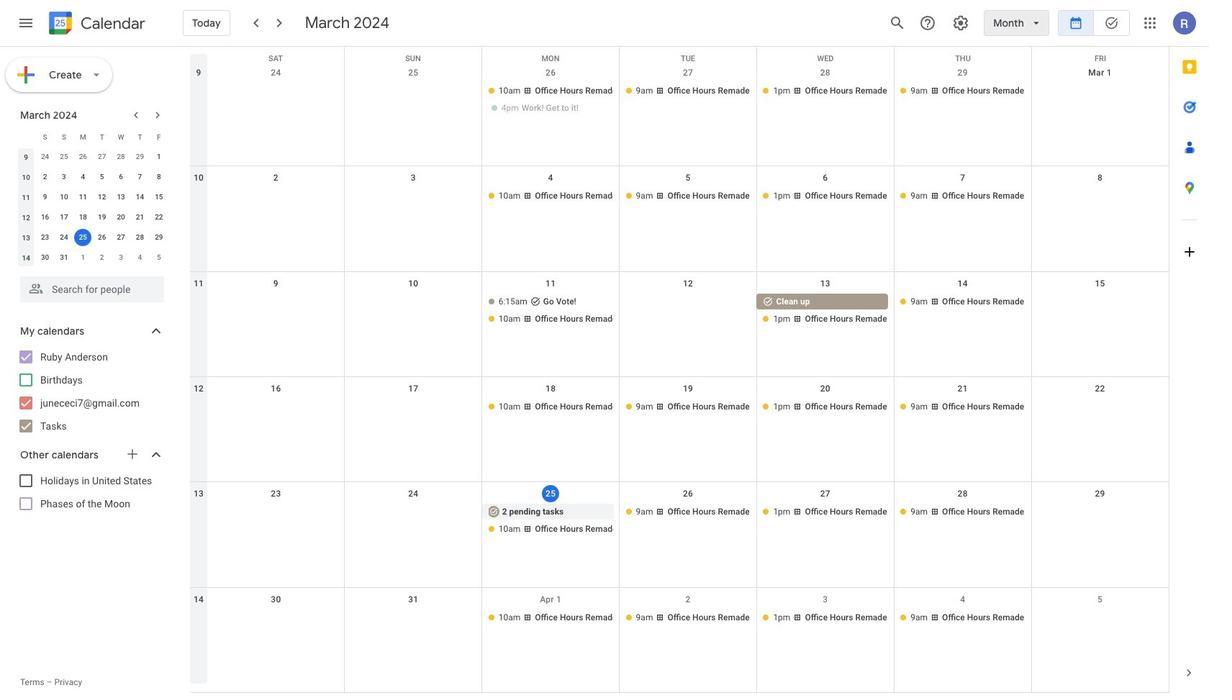 Task type: locate. For each thing, give the bounding box(es) containing it.
None search field
[[0, 271, 178, 302]]

april 4 element
[[131, 249, 149, 266]]

25, today element
[[74, 229, 92, 246]]

1 element
[[150, 148, 168, 166]]

heading
[[78, 15, 145, 32]]

5 element
[[93, 168, 111, 186]]

15 element
[[150, 189, 168, 206]]

april 3 element
[[112, 249, 130, 266]]

23 element
[[36, 229, 54, 246]]

february 28 element
[[112, 148, 130, 166]]

22 element
[[150, 209, 168, 226]]

16 element
[[36, 209, 54, 226]]

cell
[[207, 83, 345, 117], [345, 83, 482, 117], [482, 83, 619, 117], [1031, 83, 1169, 117], [207, 188, 345, 205], [345, 188, 482, 205], [1031, 188, 1169, 205], [74, 227, 92, 248], [207, 293, 345, 328], [345, 293, 482, 328], [482, 293, 619, 328], [619, 293, 757, 328], [757, 293, 894, 328], [1031, 293, 1169, 328], [207, 399, 345, 416], [345, 399, 482, 416], [1031, 399, 1169, 416], [207, 504, 345, 539], [345, 504, 482, 539], [482, 504, 619, 539], [1031, 504, 1169, 539], [207, 609, 345, 627], [345, 609, 482, 627], [1031, 609, 1169, 627]]

row
[[190, 47, 1169, 68], [190, 61, 1169, 166], [17, 127, 168, 147], [17, 147, 168, 167], [190, 166, 1169, 272], [17, 167, 168, 187], [17, 187, 168, 207], [17, 207, 168, 227], [17, 227, 168, 248], [17, 248, 168, 268], [190, 272, 1169, 377], [190, 377, 1169, 482], [190, 482, 1169, 588], [190, 588, 1169, 693]]

7 element
[[131, 168, 149, 186]]

column header
[[17, 127, 36, 147]]

my calendars list
[[3, 345, 178, 438]]

14 element
[[131, 189, 149, 206]]

grid
[[190, 47, 1169, 693]]

3 element
[[55, 168, 73, 186]]

february 27 element
[[93, 148, 111, 166]]

2 element
[[36, 168, 54, 186]]

13 element
[[112, 189, 130, 206]]

tab list
[[1170, 47, 1209, 653]]

26 element
[[93, 229, 111, 246]]

9 element
[[36, 189, 54, 206]]

10 element
[[55, 189, 73, 206]]

row group
[[17, 147, 168, 268]]

19 element
[[93, 209, 111, 226]]

april 1 element
[[74, 249, 92, 266]]

12 element
[[93, 189, 111, 206]]

24 element
[[55, 229, 73, 246]]



Task type: vqa. For each thing, say whether or not it's contained in the screenshot.
Insert link icon
no



Task type: describe. For each thing, give the bounding box(es) containing it.
8 element
[[150, 168, 168, 186]]

18 element
[[74, 209, 92, 226]]

17 element
[[55, 209, 73, 226]]

february 25 element
[[55, 148, 73, 166]]

cell inside 'march 2024' grid
[[74, 227, 92, 248]]

february 24 element
[[36, 148, 54, 166]]

20 element
[[112, 209, 130, 226]]

april 2 element
[[93, 249, 111, 266]]

Search for people text field
[[29, 276, 155, 302]]

4 element
[[74, 168, 92, 186]]

february 26 element
[[74, 148, 92, 166]]

21 element
[[131, 209, 149, 226]]

row group inside 'march 2024' grid
[[17, 147, 168, 268]]

main drawer image
[[17, 14, 35, 32]]

28 element
[[131, 229, 149, 246]]

27 element
[[112, 229, 130, 246]]

other calendars list
[[3, 469, 178, 515]]

calendar element
[[46, 9, 145, 40]]

april 5 element
[[150, 249, 168, 266]]

add other calendars image
[[125, 447, 140, 461]]

settings menu image
[[952, 14, 970, 32]]

column header inside 'march 2024' grid
[[17, 127, 36, 147]]

march 2024 grid
[[14, 127, 168, 268]]

31 element
[[55, 249, 73, 266]]

29 element
[[150, 229, 168, 246]]

february 29 element
[[131, 148, 149, 166]]

11 element
[[74, 189, 92, 206]]

heading inside calendar element
[[78, 15, 145, 32]]

30 element
[[36, 249, 54, 266]]

6 element
[[112, 168, 130, 186]]



